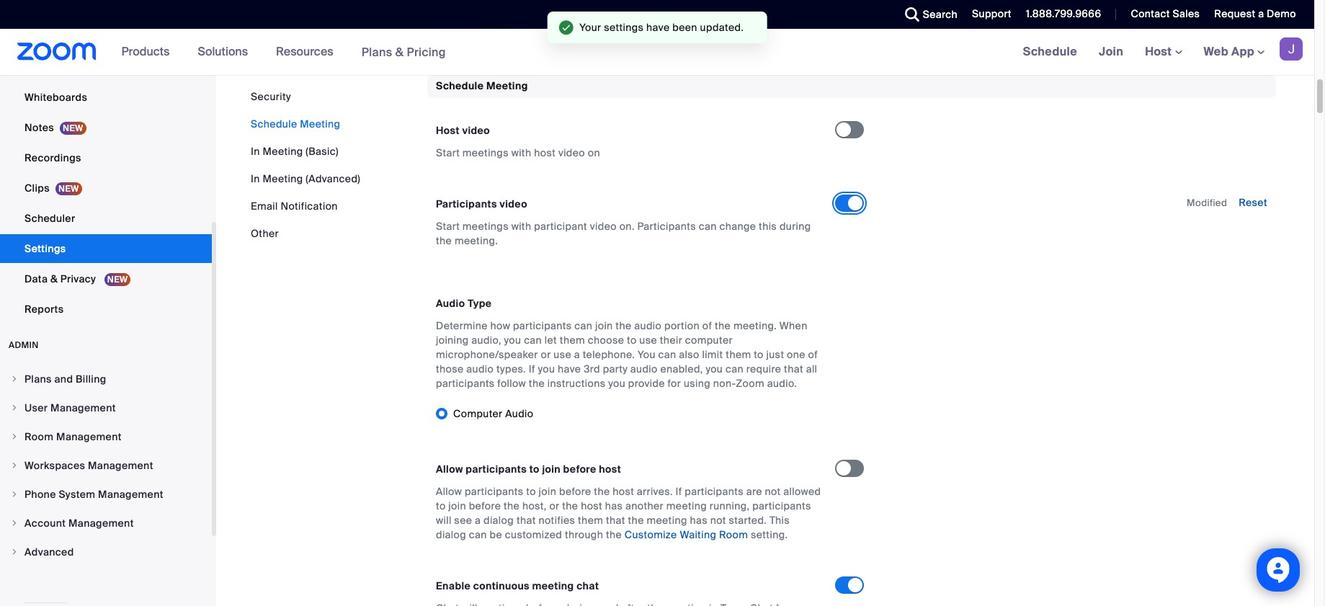Task type: describe. For each thing, give the bounding box(es) containing it.
learn
[[484, 21, 512, 34]]

request a demo
[[1215, 7, 1297, 20]]

personal devices
[[25, 61, 110, 74]]

menu bar containing security
[[251, 89, 360, 241]]

notes
[[25, 121, 54, 134]]

participants video
[[436, 197, 528, 210]]

for
[[668, 377, 681, 390]]

or inside allow participants to join before the host arrives. if participants are not allowed to join before the host, or the host has another meeting running, participants will see a dialog that notifies them that the meeting has not started. this dialog can be customized through the
[[549, 499, 560, 512]]

host left the on
[[534, 146, 556, 159]]

audio,
[[472, 333, 501, 346]]

in meeting (advanced) link
[[251, 172, 360, 185]]

participants up host, at the left bottom of the page
[[466, 462, 527, 475]]

app
[[1232, 44, 1255, 59]]

meetings navigation
[[1012, 29, 1315, 76]]

management inside phone system management menu item
[[98, 488, 163, 501]]

you
[[638, 348, 656, 361]]

& for privacy
[[50, 272, 58, 285]]

notifies
[[539, 514, 575, 527]]

if inside allow participants to join before the host arrives. if participants are not allowed to join before the host, or the host has another meeting running, participants will see a dialog that notifies them that the meeting has not started. this dialog can be customized through the
[[676, 485, 682, 498]]

3rd
[[584, 362, 600, 375]]

2 vertical spatial before
[[469, 499, 501, 512]]

computer
[[685, 333, 733, 346]]

this
[[759, 219, 777, 232]]

0 horizontal spatial has
[[605, 499, 623, 512]]

with for host
[[511, 146, 532, 159]]

web app
[[1204, 44, 1255, 59]]

settings
[[604, 21, 644, 34]]

right image for phone
[[10, 490, 19, 499]]

let
[[545, 333, 557, 346]]

1 horizontal spatial that
[[606, 514, 625, 527]]

0 vertical spatial have
[[647, 21, 670, 34]]

in meeting (basic)
[[251, 145, 339, 158]]

through
[[565, 528, 603, 541]]

meeting for in meeting (advanced) "link"
[[263, 172, 303, 185]]

host up another
[[613, 485, 634, 498]]

search button
[[894, 0, 961, 29]]

a inside allow participants to join before the host arrives. if participants are not allowed to join before the host, or the host has another meeting running, participants will see a dialog that notifies them that the meeting has not started. this dialog can be customized through the
[[475, 514, 481, 527]]

non-
[[713, 377, 736, 390]]

zoom logo image
[[17, 43, 96, 61]]

right image for user
[[10, 404, 19, 412]]

the up computer
[[715, 319, 731, 332]]

party
[[603, 362, 628, 375]]

enable continuous meeting chat
[[436, 579, 599, 592]]

with for participant
[[511, 219, 532, 232]]

updated.
[[700, 21, 744, 34]]

settings
[[25, 242, 66, 255]]

right image for workspaces management
[[10, 461, 19, 470]]

the right the through
[[606, 528, 622, 541]]

personal
[[25, 61, 68, 74]]

resources
[[276, 44, 333, 59]]

can inside allow participants to join before the host arrives. if participants are not allowed to join before the host, or the host has another meeting running, participants will see a dialog that notifies them that the meeting has not started. this dialog can be customized through the
[[469, 528, 487, 541]]

scheduler link
[[0, 204, 212, 233]]

continuous
[[473, 579, 530, 592]]

request
[[1215, 7, 1256, 20]]

products
[[122, 44, 170, 59]]

have inside determine how participants can join the audio portion of the meeting. when joining audio, you can let them choose to use their computer microphone/speaker or use a telephone. you can also limit them to just one of those audio types. if you have 3rd party audio enabled, you can require that all participants follow the instructions you provide for using non-zoom audio.
[[558, 362, 581, 375]]

setting.
[[751, 528, 788, 541]]

security
[[251, 90, 291, 103]]

the up the through
[[594, 485, 610, 498]]

host for host video
[[436, 124, 460, 137]]

right image inside advanced menu item
[[10, 548, 19, 556]]

other link
[[251, 227, 279, 240]]

schedule inside meetings navigation
[[1023, 44, 1078, 59]]

in meeting (basic) link
[[251, 145, 339, 158]]

before for the
[[559, 485, 591, 498]]

whiteboards link
[[0, 83, 212, 112]]

the right follow
[[529, 377, 545, 390]]

enable
[[436, 579, 471, 592]]

allow for allow participants to join before the host arrives. if participants are not allowed to join before the host, or the host has another meeting running, participants will see a dialog that notifies them that the meeting has not started. this dialog can be customized through the
[[436, 485, 462, 498]]

can up choose on the left
[[575, 319, 593, 332]]

0 vertical spatial dialog
[[484, 514, 514, 527]]

types.
[[497, 362, 526, 375]]

1 vertical spatial schedule meeting
[[251, 117, 340, 130]]

customize
[[625, 528, 677, 541]]

customize waiting room link
[[625, 528, 748, 541]]

when
[[780, 319, 808, 332]]

management for workspaces management
[[88, 459, 153, 472]]

0 horizontal spatial of
[[702, 319, 712, 332]]

audio.
[[767, 377, 797, 390]]

audio down microphone/speaker
[[467, 362, 494, 375]]

1.888.799.9666 button up the schedule link
[[1026, 7, 1102, 20]]

1 vertical spatial schedule
[[436, 79, 484, 92]]

allow participants to join before the host arrives. if participants are not allowed to join before the host, or the host has another meeting running, participants will see a dialog that notifies them that the meeting has not started. this dialog can be customized through the
[[436, 485, 821, 541]]

management for room management
[[56, 430, 122, 443]]

email
[[251, 200, 278, 213]]

data & privacy link
[[0, 265, 212, 293]]

join link
[[1088, 29, 1135, 75]]

zoom
[[736, 377, 765, 390]]

more
[[515, 21, 540, 34]]

audio up provide
[[631, 362, 658, 375]]

you down "limit"
[[706, 362, 723, 375]]

demo
[[1267, 7, 1297, 20]]

video left the on
[[558, 146, 585, 159]]

phone
[[25, 488, 56, 501]]

1.888.799.9666
[[1026, 7, 1102, 20]]

schedule meeting element
[[427, 75, 1276, 606]]

allow participants to join before host
[[436, 462, 621, 475]]

plans for plans and billing
[[25, 373, 52, 386]]

provide
[[628, 377, 665, 390]]

solutions
[[198, 44, 248, 59]]

during
[[780, 219, 811, 232]]

meetings for participants
[[463, 219, 509, 232]]

them for use
[[726, 348, 751, 361]]

audio type
[[436, 297, 492, 310]]

1 horizontal spatial not
[[765, 485, 781, 498]]

0 vertical spatial use
[[640, 333, 657, 346]]

plans for plans & pricing
[[362, 44, 392, 59]]

workspaces management menu item
[[0, 452, 212, 479]]

meeting. inside determine how participants can join the audio portion of the meeting. when joining audio, you can let them choose to use their computer microphone/speaker or use a telephone. you can also limit them to just one of those audio types. if you have 3rd party audio enabled, you can require that all participants follow the instructions you provide for using non-zoom audio.
[[734, 319, 777, 332]]

reports link
[[0, 295, 212, 324]]

determine how participants can join the audio portion of the meeting. when joining audio, you can let them choose to use their computer microphone/speaker or use a telephone. you can also limit them to just one of those audio types. if you have 3rd party audio enabled, you can require that all participants follow the instructions you provide for using non-zoom audio.
[[436, 319, 818, 390]]

devices
[[71, 61, 110, 74]]

a inside determine how participants can join the audio portion of the meeting. when joining audio, you can let them choose to use their computer microphone/speaker or use a telephone. you can also limit them to just one of those audio types. if you have 3rd party audio enabled, you can require that all participants follow the instructions you provide for using non-zoom audio.
[[574, 348, 580, 361]]

or inside determine how participants can join the audio portion of the meeting. when joining audio, you can let them choose to use their computer microphone/speaker or use a telephone. you can also limit them to just one of those audio types. if you have 3rd party audio enabled, you can require that all participants follow the instructions you provide for using non-zoom audio.
[[541, 348, 551, 361]]

the up 'notifies'
[[562, 499, 578, 512]]

video up start meetings with host video on
[[462, 124, 490, 137]]

the left host, at the left bottom of the page
[[504, 499, 520, 512]]

meeting down learn more
[[486, 79, 528, 92]]

see
[[454, 514, 472, 527]]

whiteboards
[[25, 91, 87, 104]]

workspaces management
[[25, 459, 153, 472]]

2 vertical spatial schedule
[[251, 117, 297, 130]]

using
[[684, 377, 711, 390]]

host for host
[[1145, 44, 1175, 59]]

pricing
[[407, 44, 446, 59]]

1.888.799.9666 button up join on the right top
[[1015, 0, 1105, 29]]

sales
[[1173, 7, 1200, 20]]

one
[[787, 348, 806, 361]]

another
[[626, 499, 664, 512]]

plans & pricing
[[362, 44, 446, 59]]

in for in meeting (basic)
[[251, 145, 260, 158]]

joining
[[436, 333, 469, 346]]

meeting for in meeting (basic) link
[[263, 145, 303, 158]]

resources button
[[276, 29, 340, 75]]

participants down allow participants to join before host
[[465, 485, 524, 498]]

0 vertical spatial a
[[1258, 7, 1264, 20]]

participants down those
[[436, 377, 495, 390]]

recordings link
[[0, 143, 212, 172]]

are
[[746, 485, 762, 498]]

computer
[[453, 407, 503, 420]]

can left let
[[524, 333, 542, 346]]

if inside determine how participants can join the audio portion of the meeting. when joining audio, you can let them choose to use their computer microphone/speaker or use a telephone. you can also limit them to just one of those audio types. if you have 3rd party audio enabled, you can require that all participants follow the instructions you provide for using non-zoom audio.
[[529, 362, 535, 375]]

participants up "running,"
[[685, 485, 744, 498]]

customize waiting room setting.
[[625, 528, 788, 541]]

start for start meetings with host video on
[[436, 146, 460, 159]]

can inside start meetings with participant video on. participants can change this during the meeting.
[[699, 219, 717, 232]]



Task type: vqa. For each thing, say whether or not it's contained in the screenshot.
second AI from right
no



Task type: locate. For each thing, give the bounding box(es) containing it.
data
[[25, 272, 48, 285]]

support
[[972, 7, 1012, 20]]

just
[[767, 348, 784, 361]]

right image inside phone system management menu item
[[10, 490, 19, 499]]

search
[[923, 8, 958, 21]]

audio up their
[[634, 319, 662, 332]]

schedule meeting
[[436, 79, 528, 92], [251, 117, 340, 130]]

2 right image from the top
[[10, 519, 19, 528]]

in meeting (advanced)
[[251, 172, 360, 185]]

or up 'notifies'
[[549, 499, 560, 512]]

in up email
[[251, 172, 260, 185]]

right image left user
[[10, 404, 19, 412]]

clips
[[25, 182, 50, 195]]

0 horizontal spatial use
[[554, 348, 572, 361]]

in for in meeting (advanced)
[[251, 172, 260, 185]]

meeting. down "participants video"
[[455, 234, 498, 247]]

1 vertical spatial host
[[436, 124, 460, 137]]

modified
[[1187, 196, 1228, 209]]

0 horizontal spatial participants
[[436, 197, 497, 210]]

account management menu item
[[0, 510, 212, 537]]

scheduler
[[25, 212, 75, 225]]

0 horizontal spatial not
[[710, 514, 726, 527]]

host inside schedule meeting element
[[436, 124, 460, 137]]

0 vertical spatial schedule
[[1023, 44, 1078, 59]]

right image down "admin"
[[10, 375, 19, 383]]

1 vertical spatial have
[[558, 362, 581, 375]]

enabled,
[[661, 362, 703, 375]]

& inside product information navigation
[[395, 44, 404, 59]]

0 vertical spatial with
[[511, 146, 532, 159]]

if right arrives. at the bottom of page
[[676, 485, 682, 498]]

the up choose on the left
[[616, 319, 632, 332]]

support link
[[961, 0, 1015, 29], [972, 7, 1012, 20]]

schedule down 1.888.799.9666
[[1023, 44, 1078, 59]]

participant
[[534, 219, 587, 232]]

have
[[647, 21, 670, 34], [558, 362, 581, 375]]

1 vertical spatial right image
[[10, 519, 19, 528]]

1 horizontal spatial audio
[[505, 407, 534, 420]]

menu bar
[[251, 89, 360, 241]]

advanced menu item
[[0, 538, 212, 566]]

before for host
[[563, 462, 597, 475]]

notes link
[[0, 113, 212, 142]]

1 vertical spatial allow
[[436, 485, 462, 498]]

3 right image from the top
[[10, 432, 19, 441]]

them
[[560, 333, 585, 346], [726, 348, 751, 361], [578, 514, 603, 527]]

management down the room management menu item on the bottom of the page
[[88, 459, 153, 472]]

1 vertical spatial dialog
[[436, 528, 466, 541]]

0 vertical spatial allow
[[436, 462, 463, 475]]

a right see
[[475, 514, 481, 527]]

participants
[[513, 319, 572, 332], [436, 377, 495, 390], [466, 462, 527, 475], [465, 485, 524, 498], [685, 485, 744, 498], [753, 499, 811, 512]]

right image inside 'workspaces management' menu item
[[10, 461, 19, 470]]

them for participants
[[578, 514, 603, 527]]

1 vertical spatial room
[[719, 528, 748, 541]]

computer audio
[[453, 407, 534, 420]]

0 horizontal spatial meeting.
[[455, 234, 498, 247]]

plans inside product information navigation
[[362, 44, 392, 59]]

of up all
[[808, 348, 818, 361]]

a up 'instructions'
[[574, 348, 580, 361]]

those
[[436, 362, 464, 375]]

1 with from the top
[[511, 146, 532, 159]]

dialog down will
[[436, 528, 466, 541]]

2 horizontal spatial schedule
[[1023, 44, 1078, 59]]

meeting up customize at the bottom
[[647, 514, 687, 527]]

0 vertical spatial meeting
[[666, 499, 707, 512]]

management inside account management menu item
[[68, 517, 134, 530]]

with up "participants video"
[[511, 146, 532, 159]]

a
[[1258, 7, 1264, 20], [574, 348, 580, 361], [475, 514, 481, 527]]

plans and billing
[[25, 373, 106, 386]]

0 horizontal spatial host
[[436, 124, 460, 137]]

1 vertical spatial of
[[808, 348, 818, 361]]

1 horizontal spatial meeting.
[[734, 319, 777, 332]]

schedule up host video
[[436, 79, 484, 92]]

right image left workspaces
[[10, 461, 19, 470]]

1 horizontal spatial schedule
[[436, 79, 484, 92]]

right image left advanced
[[10, 548, 19, 556]]

the
[[436, 234, 452, 247], [616, 319, 632, 332], [715, 319, 731, 332], [529, 377, 545, 390], [594, 485, 610, 498], [504, 499, 520, 512], [562, 499, 578, 512], [628, 514, 644, 527], [606, 528, 622, 541]]

banner
[[0, 29, 1315, 76]]

management down phone system management menu item at the left of the page
[[68, 517, 134, 530]]

right image left room management
[[10, 432, 19, 441]]

right image inside account management menu item
[[10, 519, 19, 528]]

0 vertical spatial if
[[529, 362, 535, 375]]

2 vertical spatial them
[[578, 514, 603, 527]]

audio down follow
[[505, 407, 534, 420]]

4 right image from the top
[[10, 490, 19, 499]]

host up allow participants to join before the host arrives. if participants are not allowed to join before the host, or the host has another meeting running, participants will see a dialog that notifies them that the meeting has not started. this dialog can be customized through the
[[599, 462, 621, 475]]

0 vertical spatial start
[[436, 146, 460, 159]]

change
[[720, 219, 756, 232]]

account management
[[25, 517, 134, 530]]

1 vertical spatial start
[[436, 219, 460, 232]]

right image left phone
[[10, 490, 19, 499]]

2 in from the top
[[251, 172, 260, 185]]

0 vertical spatial not
[[765, 485, 781, 498]]

0 vertical spatial host
[[1145, 44, 1175, 59]]

1 in from the top
[[251, 145, 260, 158]]

telephone.
[[583, 348, 635, 361]]

& for pricing
[[395, 44, 404, 59]]

0 horizontal spatial schedule
[[251, 117, 297, 130]]

meetings inside start meetings with participant video on. participants can change this during the meeting.
[[463, 219, 509, 232]]

that inside determine how participants can join the audio portion of the meeting. when joining audio, you can let them choose to use their computer microphone/speaker or use a telephone. you can also limit them to just one of those audio types. if you have 3rd party audio enabled, you can require that all participants follow the instructions you provide for using non-zoom audio.
[[784, 362, 804, 375]]

not down "running,"
[[710, 514, 726, 527]]

1 vertical spatial with
[[511, 219, 532, 232]]

right image for room
[[10, 432, 19, 441]]

0 horizontal spatial &
[[50, 272, 58, 285]]

1 horizontal spatial host
[[1145, 44, 1175, 59]]

right image inside the room management menu item
[[10, 432, 19, 441]]

& left pricing
[[395, 44, 404, 59]]

will
[[436, 514, 452, 527]]

1 meetings from the top
[[463, 146, 509, 159]]

not
[[765, 485, 781, 498], [710, 514, 726, 527]]

2 right image from the top
[[10, 404, 19, 412]]

1 horizontal spatial participants
[[638, 219, 696, 232]]

0 vertical spatial right image
[[10, 461, 19, 470]]

can down their
[[658, 348, 676, 361]]

schedule
[[1023, 44, 1078, 59], [436, 79, 484, 92], [251, 117, 297, 130]]

0 vertical spatial schedule meeting
[[436, 79, 528, 92]]

0 vertical spatial has
[[605, 499, 623, 512]]

0 horizontal spatial a
[[475, 514, 481, 527]]

1 vertical spatial use
[[554, 348, 572, 361]]

reset button
[[1239, 196, 1268, 209]]

learn more link
[[484, 21, 540, 34]]

not right are on the bottom of the page
[[765, 485, 781, 498]]

you down party
[[608, 377, 626, 390]]

video inside start meetings with participant video on. participants can change this during the meeting.
[[590, 219, 617, 232]]

start inside start meetings with participant video on. participants can change this during the meeting.
[[436, 219, 460, 232]]

them inside allow participants to join before the host arrives. if participants are not allowed to join before the host, or the host has another meeting running, participants will see a dialog that notifies them that the meeting has not started. this dialog can be customized through the
[[578, 514, 603, 527]]

video down start meetings with host video on
[[500, 197, 528, 210]]

right image for account management
[[10, 519, 19, 528]]

join
[[1099, 44, 1124, 59]]

can left change
[[699, 219, 717, 232]]

meeting for schedule meeting link
[[300, 117, 340, 130]]

right image for plans
[[10, 375, 19, 383]]

1 right image from the top
[[10, 461, 19, 470]]

admin
[[9, 339, 39, 351]]

use down let
[[554, 348, 572, 361]]

banner containing products
[[0, 29, 1315, 76]]

audio
[[634, 319, 662, 332], [467, 362, 494, 375], [631, 362, 658, 375]]

1 vertical spatial &
[[50, 272, 58, 285]]

schedule down security
[[251, 117, 297, 130]]

1 vertical spatial a
[[574, 348, 580, 361]]

meeting.
[[455, 234, 498, 247], [734, 319, 777, 332]]

(basic)
[[306, 145, 339, 158]]

be
[[490, 528, 502, 541]]

workspaces
[[25, 459, 85, 472]]

(advanced)
[[306, 172, 360, 185]]

audio
[[436, 297, 465, 310], [505, 407, 534, 420]]

& inside "link"
[[50, 272, 58, 285]]

room management menu item
[[0, 423, 212, 450]]

1 horizontal spatial schedule meeting
[[436, 79, 528, 92]]

participants up this
[[753, 499, 811, 512]]

& right data
[[50, 272, 58, 285]]

can left be
[[469, 528, 487, 541]]

1 right image from the top
[[10, 375, 19, 383]]

meeting down schedule meeting link
[[263, 145, 303, 158]]

right image
[[10, 375, 19, 383], [10, 404, 19, 412], [10, 432, 19, 441], [10, 490, 19, 499], [10, 548, 19, 556]]

meeting up (basic)
[[300, 117, 340, 130]]

user management
[[25, 401, 116, 414]]

billing
[[76, 373, 106, 386]]

1 vertical spatial in
[[251, 172, 260, 185]]

them right "limit"
[[726, 348, 751, 361]]

web app button
[[1204, 44, 1265, 59]]

1 allow from the top
[[436, 462, 463, 475]]

choose
[[588, 333, 624, 346]]

right image inside user management menu item
[[10, 404, 19, 412]]

1 vertical spatial meetings
[[463, 219, 509, 232]]

management up workspaces management
[[56, 430, 122, 443]]

in
[[251, 145, 260, 158], [251, 172, 260, 185]]

0 vertical spatial room
[[25, 430, 54, 443]]

2 meetings from the top
[[463, 219, 509, 232]]

schedule meeting up in meeting (basic) link
[[251, 117, 340, 130]]

the inside start meetings with participant video on. participants can change this during the meeting.
[[436, 234, 452, 247]]

meeting left chat
[[532, 579, 574, 592]]

running,
[[710, 499, 750, 512]]

2 vertical spatial meeting
[[532, 579, 574, 592]]

room
[[25, 430, 54, 443], [719, 528, 748, 541]]

right image inside plans and billing menu item
[[10, 375, 19, 383]]

0 vertical spatial in
[[251, 145, 260, 158]]

the down "participants video"
[[436, 234, 452, 247]]

0 vertical spatial participants
[[436, 197, 497, 210]]

type
[[468, 297, 492, 310]]

a left demo
[[1258, 7, 1264, 20]]

0 vertical spatial them
[[560, 333, 585, 346]]

start for start meetings with participant video on. participants can change this during the meeting.
[[436, 219, 460, 232]]

0 horizontal spatial dialog
[[436, 528, 466, 541]]

room down user
[[25, 430, 54, 443]]

if right the 'types.'
[[529, 362, 535, 375]]

room inside schedule meeting element
[[719, 528, 748, 541]]

0 vertical spatial audio
[[436, 297, 465, 310]]

dialog up be
[[484, 514, 514, 527]]

0 horizontal spatial if
[[529, 362, 535, 375]]

your
[[580, 21, 601, 34]]

other
[[251, 227, 279, 240]]

meeting. inside start meetings with participant video on. participants can change this during the meeting.
[[455, 234, 498, 247]]

user
[[25, 401, 48, 414]]

2 with from the top
[[511, 219, 532, 232]]

plans and billing menu item
[[0, 365, 212, 393]]

the down another
[[628, 514, 644, 527]]

management inside 'workspaces management' menu item
[[88, 459, 153, 472]]

use up "you"
[[640, 333, 657, 346]]

schedule meeting up host video
[[436, 79, 528, 92]]

solutions button
[[198, 29, 254, 75]]

that down one
[[784, 362, 804, 375]]

1 vertical spatial has
[[690, 514, 708, 527]]

can up non- at the bottom right of the page
[[726, 362, 744, 375]]

allow inside allow participants to join before the host arrives. if participants are not allowed to join before the host, or the host has another meeting running, participants will see a dialog that notifies them that the meeting has not started. this dialog can be customized through the
[[436, 485, 462, 498]]

plans left pricing
[[362, 44, 392, 59]]

meeting
[[666, 499, 707, 512], [647, 514, 687, 527], [532, 579, 574, 592]]

participants up let
[[513, 319, 572, 332]]

them up the through
[[578, 514, 603, 527]]

0 vertical spatial before
[[563, 462, 597, 475]]

personal devices link
[[0, 53, 212, 81]]

plans left and
[[25, 373, 52, 386]]

audio up determine
[[436, 297, 465, 310]]

0 vertical spatial plans
[[362, 44, 392, 59]]

has up the waiting
[[690, 514, 708, 527]]

1 horizontal spatial &
[[395, 44, 404, 59]]

management down the billing
[[50, 401, 116, 414]]

host,
[[522, 499, 547, 512]]

and
[[54, 373, 73, 386]]

require
[[746, 362, 782, 375]]

right image
[[10, 461, 19, 470], [10, 519, 19, 528]]

1 vertical spatial participants
[[638, 219, 696, 232]]

phone system management
[[25, 488, 163, 501]]

web
[[1204, 44, 1229, 59]]

contact
[[1131, 7, 1170, 20]]

meeting up email notification link
[[263, 172, 303, 185]]

been
[[673, 21, 698, 34]]

use
[[640, 333, 657, 346], [554, 348, 572, 361]]

room down started.
[[719, 528, 748, 541]]

allowed
[[784, 485, 821, 498]]

has left another
[[605, 499, 623, 512]]

also
[[679, 348, 700, 361]]

0 horizontal spatial audio
[[436, 297, 465, 310]]

5 right image from the top
[[10, 548, 19, 556]]

on.
[[620, 219, 635, 232]]

1 horizontal spatial plans
[[362, 44, 392, 59]]

management inside user management menu item
[[50, 401, 116, 414]]

allow for allow participants to join before host
[[436, 462, 463, 475]]

meetings for host
[[463, 146, 509, 159]]

start down host video
[[436, 146, 460, 159]]

0 vertical spatial of
[[702, 319, 712, 332]]

reports
[[25, 303, 64, 316]]

2 horizontal spatial a
[[1258, 7, 1264, 20]]

host up the through
[[581, 499, 603, 512]]

1 start from the top
[[436, 146, 460, 159]]

their
[[660, 333, 683, 346]]

instructions
[[548, 377, 606, 390]]

1 horizontal spatial use
[[640, 333, 657, 346]]

personal menu menu
[[0, 0, 212, 325]]

0 horizontal spatial schedule meeting
[[251, 117, 340, 130]]

1 vertical spatial not
[[710, 514, 726, 527]]

1 horizontal spatial if
[[676, 485, 682, 498]]

1 vertical spatial if
[[676, 485, 682, 498]]

with left participant
[[511, 219, 532, 232]]

1 horizontal spatial has
[[690, 514, 708, 527]]

them right let
[[560, 333, 585, 346]]

management up account management menu item
[[98, 488, 163, 501]]

room inside menu item
[[25, 430, 54, 443]]

0 vertical spatial &
[[395, 44, 404, 59]]

1 horizontal spatial a
[[574, 348, 580, 361]]

plans inside menu item
[[25, 373, 52, 386]]

start down "participants video"
[[436, 219, 460, 232]]

or down let
[[541, 348, 551, 361]]

you down let
[[538, 362, 555, 375]]

learn more
[[484, 21, 540, 34]]

meeting up customize waiting room link
[[666, 499, 707, 512]]

video left on.
[[590, 219, 617, 232]]

1 vertical spatial meeting
[[647, 514, 687, 527]]

0 vertical spatial meeting.
[[455, 234, 498, 247]]

1 vertical spatial them
[[726, 348, 751, 361]]

phone system management menu item
[[0, 481, 212, 508]]

with inside start meetings with participant video on. participants can change this during the meeting.
[[511, 219, 532, 232]]

0 horizontal spatial room
[[25, 430, 54, 443]]

meetings down "participants video"
[[463, 219, 509, 232]]

schedule meeting link
[[251, 117, 340, 130]]

1 horizontal spatial dialog
[[484, 514, 514, 527]]

in down schedule meeting link
[[251, 145, 260, 158]]

management inside the room management menu item
[[56, 430, 122, 443]]

determine
[[436, 319, 488, 332]]

advanced
[[25, 546, 74, 559]]

side navigation navigation
[[0, 0, 216, 606]]

management for account management
[[68, 517, 134, 530]]

profile picture image
[[1280, 37, 1303, 61]]

2 allow from the top
[[436, 485, 462, 498]]

1 vertical spatial before
[[559, 485, 591, 498]]

1 horizontal spatial of
[[808, 348, 818, 361]]

1 vertical spatial plans
[[25, 373, 52, 386]]

start
[[436, 146, 460, 159], [436, 219, 460, 232]]

0 horizontal spatial have
[[558, 362, 581, 375]]

host inside meetings navigation
[[1145, 44, 1175, 59]]

product information navigation
[[111, 29, 457, 76]]

plans
[[362, 44, 392, 59], [25, 373, 52, 386]]

admin menu menu
[[0, 365, 212, 567]]

1 vertical spatial meeting.
[[734, 319, 777, 332]]

have left been
[[647, 21, 670, 34]]

1 vertical spatial or
[[549, 499, 560, 512]]

0 horizontal spatial plans
[[25, 373, 52, 386]]

user management menu item
[[0, 394, 212, 422]]

you down "how"
[[504, 333, 521, 346]]

0 vertical spatial or
[[541, 348, 551, 361]]

2 start from the top
[[436, 219, 460, 232]]

1 horizontal spatial room
[[719, 528, 748, 541]]

participants inside start meetings with participant video on. participants can change this during the meeting.
[[638, 219, 696, 232]]

have up 'instructions'
[[558, 362, 581, 375]]

privacy
[[60, 272, 96, 285]]

recordings
[[25, 151, 81, 164]]

2 vertical spatial a
[[475, 514, 481, 527]]

0 vertical spatial meetings
[[463, 146, 509, 159]]

1 horizontal spatial have
[[647, 21, 670, 34]]

management for user management
[[50, 401, 116, 414]]

room management
[[25, 430, 122, 443]]

join inside determine how participants can join the audio portion of the meeting. when joining audio, you can let them choose to use their computer microphone/speaker or use a telephone. you can also limit them to just one of those audio types. if you have 3rd party audio enabled, you can require that all participants follow the instructions you provide for using non-zoom audio.
[[595, 319, 613, 332]]

system
[[59, 488, 95, 501]]

right image left account
[[10, 519, 19, 528]]

account
[[25, 517, 66, 530]]

that up customized
[[517, 514, 536, 527]]

1 vertical spatial audio
[[505, 407, 534, 420]]

success image
[[559, 20, 574, 35]]

2 horizontal spatial that
[[784, 362, 804, 375]]

0 horizontal spatial that
[[517, 514, 536, 527]]

notification
[[281, 200, 338, 213]]



